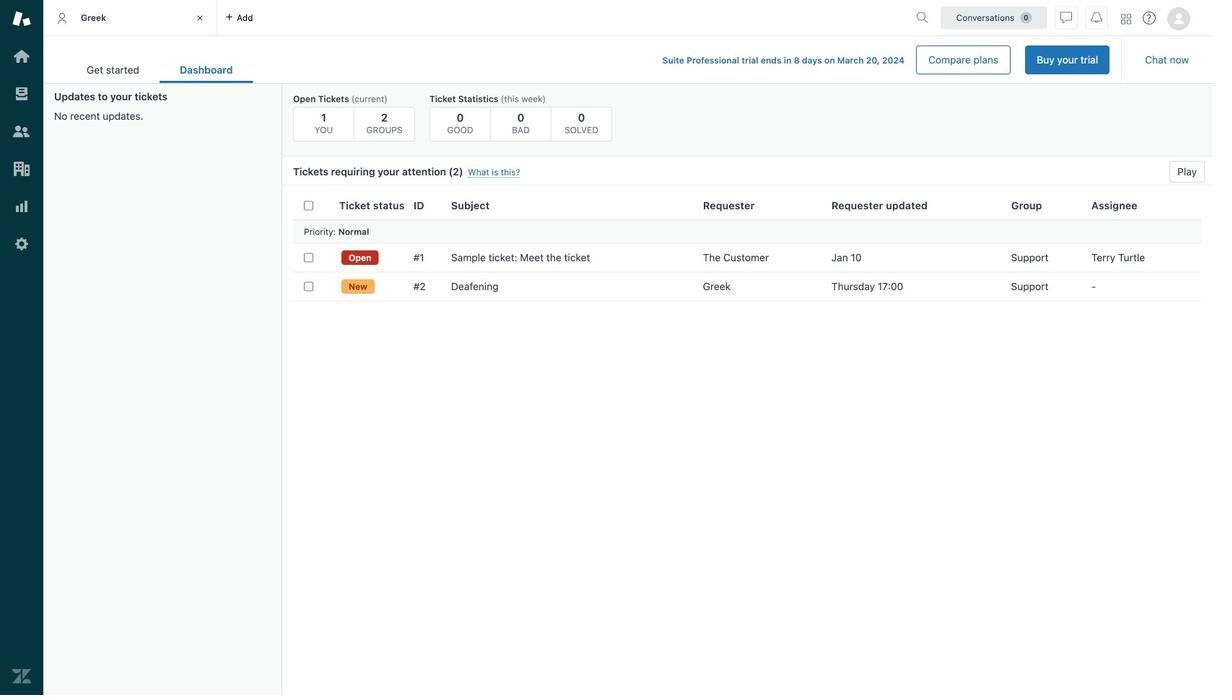 Task type: describe. For each thing, give the bounding box(es) containing it.
button displays agent's chat status as invisible. image
[[1061, 12, 1072, 23]]

main element
[[0, 0, 43, 695]]

customers image
[[12, 122, 31, 141]]

March 20, 2024 text field
[[837, 55, 905, 65]]

tabs tab list
[[43, 0, 910, 36]]

zendesk products image
[[1121, 14, 1131, 24]]

1 vertical spatial tab
[[66, 56, 160, 83]]

organizations image
[[12, 160, 31, 178]]

zendesk image
[[12, 667, 31, 686]]

reporting image
[[12, 197, 31, 216]]



Task type: locate. For each thing, give the bounding box(es) containing it.
0 vertical spatial tab
[[43, 0, 217, 36]]

tab list
[[66, 56, 253, 83]]

notifications image
[[1091, 12, 1103, 23]]

admin image
[[12, 235, 31, 253]]

zendesk support image
[[12, 9, 31, 28]]

get help image
[[1143, 12, 1156, 25]]

tab
[[43, 0, 217, 36], [66, 56, 160, 83]]

Select All Tickets checkbox
[[304, 201, 313, 210]]

close image
[[193, 11, 207, 25]]

get started image
[[12, 47, 31, 66]]

None checkbox
[[304, 253, 313, 262], [304, 282, 313, 291], [304, 253, 313, 262], [304, 282, 313, 291]]

grid
[[282, 191, 1212, 695]]

views image
[[12, 84, 31, 103]]



